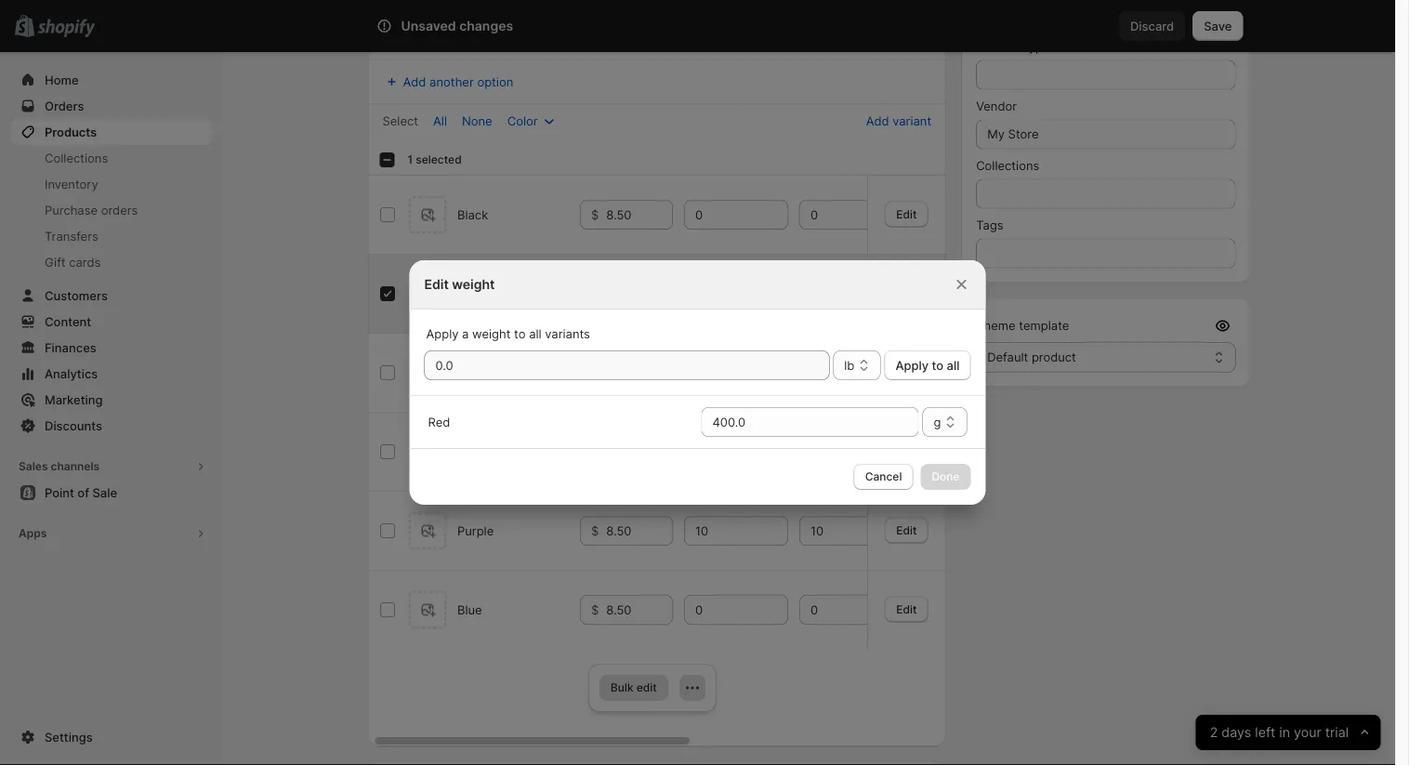 Task type: describe. For each thing, give the bounding box(es) containing it.
home link
[[11, 67, 212, 93]]

discard
[[1131, 19, 1175, 33]]

search button
[[428, 11, 968, 41]]

1 horizontal spatial collections
[[977, 159, 1040, 173]]

white
[[457, 365, 490, 380]]

gift
[[45, 255, 66, 269]]

purchase orders link
[[11, 197, 212, 223]]

0 vertical spatial weight
[[452, 277, 495, 292]]

edit for white
[[897, 365, 917, 379]]

edit weight dialog
[[0, 260, 1396, 505]]

apply a weight to all variants
[[426, 326, 590, 341]]

0.0 text field
[[425, 351, 830, 380]]

none button
[[451, 108, 504, 134]]

options element for edit button corresponding to black
[[457, 207, 488, 222]]

add another option button
[[372, 69, 525, 95]]

0.0 text field
[[702, 407, 919, 437]]

options element for edit button corresponding to white
[[457, 365, 490, 380]]

search
[[458, 19, 498, 33]]

save button
[[1193, 11, 1244, 41]]

products link
[[11, 119, 212, 145]]

theme
[[977, 319, 1016, 333]]

gift cards link
[[11, 249, 212, 275]]

sales channels button
[[11, 454, 212, 480]]

none
[[462, 113, 493, 128]]

product type
[[977, 40, 1050, 54]]

discounts
[[45, 419, 102, 433]]

gift cards
[[45, 255, 101, 269]]

select
[[383, 113, 419, 128]]

purple
[[457, 524, 494, 538]]

apply to all button
[[885, 351, 971, 380]]

edit for cream
[[897, 444, 917, 458]]

inventory link
[[11, 171, 212, 197]]

channels
[[51, 460, 100, 473]]

product
[[1032, 350, 1077, 365]]

add variant button
[[855, 105, 943, 137]]

products
[[45, 125, 97, 139]]

1 vertical spatial black
[[457, 207, 488, 222]]

edit weight
[[425, 277, 495, 292]]

collections link
[[11, 145, 212, 171]]

option
[[477, 74, 514, 89]]

discounts link
[[11, 413, 212, 439]]

options element for edit button related to cream
[[457, 445, 495, 459]]

template
[[1020, 319, 1070, 333]]

add another option
[[403, 74, 514, 89]]

a
[[462, 326, 469, 341]]

edit button for black
[[885, 201, 928, 227]]

type
[[1025, 40, 1050, 54]]

all
[[433, 113, 447, 128]]

apps button
[[11, 521, 212, 547]]

another
[[430, 74, 474, 89]]

1 vertical spatial weight
[[473, 326, 511, 341]]

vendor
[[977, 99, 1018, 113]]

tags
[[977, 218, 1004, 233]]

transfers link
[[11, 223, 212, 249]]

cards
[[69, 255, 101, 269]]

0 vertical spatial all
[[529, 326, 542, 341]]

settings
[[45, 730, 93, 744]]

unsaved changes
[[401, 18, 514, 34]]

orders
[[101, 203, 138, 217]]

add for add variant
[[866, 113, 890, 128]]

edit button for purple
[[885, 517, 928, 543]]

home
[[45, 73, 79, 87]]

purchase orders
[[45, 203, 138, 217]]



Task type: locate. For each thing, give the bounding box(es) containing it.
3 edit button from the top
[[885, 438, 928, 464]]

weight up a
[[452, 277, 495, 292]]

default
[[988, 350, 1029, 365]]

blue
[[457, 603, 482, 617]]

edit
[[897, 207, 917, 221], [425, 277, 449, 292], [897, 365, 917, 379], [897, 444, 917, 458], [897, 523, 917, 537], [897, 602, 917, 616]]

sales channels
[[19, 460, 100, 473]]

all inside button
[[947, 358, 960, 372]]

shopify image
[[37, 19, 95, 38]]

4 edit button from the top
[[885, 517, 928, 543]]

1 vertical spatial add
[[866, 113, 890, 128]]

1 vertical spatial apply
[[896, 358, 929, 372]]

black up edit weight
[[457, 207, 488, 222]]

1 horizontal spatial red
[[457, 286, 479, 301]]

weight
[[452, 277, 495, 292], [473, 326, 511, 341]]

0 horizontal spatial all
[[529, 326, 542, 341]]

edit button for cream
[[885, 438, 928, 464]]

options element down cream
[[457, 524, 494, 538]]

default product
[[988, 350, 1077, 365]]

2 vertical spatial red
[[428, 415, 450, 429]]

to
[[514, 326, 526, 341], [932, 358, 944, 372]]

collections down vendor
[[977, 159, 1040, 173]]

0 horizontal spatial red
[[428, 415, 450, 429]]

apply right lb
[[896, 358, 929, 372]]

2 options element from the top
[[457, 286, 479, 301]]

edit inside "dialog"
[[425, 277, 449, 292]]

apply inside button
[[896, 358, 929, 372]]

black up another
[[434, 27, 463, 40]]

save
[[1205, 19, 1233, 33]]

variant
[[893, 113, 932, 128]]

options element containing white
[[457, 365, 490, 380]]

cancel button
[[854, 464, 914, 490]]

cancel
[[866, 470, 902, 484]]

4 options element from the top
[[457, 445, 495, 459]]

options element for edit button for purple
[[457, 524, 494, 538]]

1 vertical spatial red
[[457, 286, 479, 301]]

variants
[[545, 326, 590, 341]]

weight right a
[[473, 326, 511, 341]]

options element containing blue
[[457, 603, 482, 617]]

0 vertical spatial black
[[434, 27, 463, 40]]

options element for edit button corresponding to blue
[[457, 603, 482, 617]]

all button
[[422, 108, 458, 134]]

edit button
[[885, 201, 928, 227], [885, 359, 928, 385], [885, 438, 928, 464], [885, 517, 928, 543], [885, 596, 928, 622]]

collections
[[45, 151, 108, 165], [977, 159, 1040, 173]]

1 horizontal spatial to
[[932, 358, 944, 372]]

add left another
[[403, 74, 426, 89]]

1 vertical spatial to
[[932, 358, 944, 372]]

edit for blue
[[897, 602, 917, 616]]

options element containing red
[[457, 286, 479, 301]]

options element down a
[[457, 365, 490, 380]]

1 edit button from the top
[[885, 201, 928, 227]]

0 vertical spatial add
[[403, 74, 426, 89]]

2 edit button from the top
[[885, 359, 928, 385]]

options element up a
[[457, 286, 479, 301]]

0 horizontal spatial collections
[[45, 151, 108, 165]]

options element containing black
[[457, 207, 488, 222]]

to left variants
[[514, 326, 526, 341]]

all left variants
[[529, 326, 542, 341]]

sales
[[19, 460, 48, 473]]

unsaved
[[401, 18, 456, 34]]

lb
[[845, 358, 855, 372]]

edit for purple
[[897, 523, 917, 537]]

transfers
[[45, 229, 98, 243]]

add left variant
[[866, 113, 890, 128]]

apply for apply to all
[[896, 358, 929, 372]]

2 horizontal spatial red
[[485, 27, 506, 40]]

inventory
[[45, 177, 98, 191]]

1 vertical spatial all
[[947, 358, 960, 372]]

add
[[403, 74, 426, 89], [866, 113, 890, 128]]

theme template
[[977, 319, 1070, 333]]

apply to all
[[896, 358, 960, 372]]

to inside button
[[932, 358, 944, 372]]

edit for black
[[897, 207, 917, 221]]

edit button for white
[[885, 359, 928, 385]]

collections up inventory
[[45, 151, 108, 165]]

all
[[529, 326, 542, 341], [947, 358, 960, 372]]

red inside edit weight "dialog"
[[428, 415, 450, 429]]

3 options element from the top
[[457, 365, 490, 380]]

1 horizontal spatial add
[[866, 113, 890, 128]]

apply for apply a weight to all variants
[[426, 326, 459, 341]]

add for add another option
[[403, 74, 426, 89]]

black
[[434, 27, 463, 40], [457, 207, 488, 222]]

1 options element from the top
[[457, 207, 488, 222]]

options element containing cream
[[457, 445, 495, 459]]

changes
[[460, 18, 514, 34]]

5 options element from the top
[[457, 524, 494, 538]]

all left default
[[947, 358, 960, 372]]

edit button for blue
[[885, 596, 928, 622]]

red
[[485, 27, 506, 40], [457, 286, 479, 301], [428, 415, 450, 429]]

1 horizontal spatial all
[[947, 358, 960, 372]]

0 horizontal spatial apply
[[426, 326, 459, 341]]

options element down the purple
[[457, 603, 482, 617]]

apply left a
[[426, 326, 459, 341]]

0 horizontal spatial add
[[403, 74, 426, 89]]

options element containing purple
[[457, 524, 494, 538]]

cream
[[457, 445, 495, 459]]

options element up edit weight
[[457, 207, 488, 222]]

0 vertical spatial apply
[[426, 326, 459, 341]]

options element up the purple
[[457, 445, 495, 459]]

1 horizontal spatial apply
[[896, 358, 929, 372]]

g
[[934, 415, 942, 429]]

to up g
[[932, 358, 944, 372]]

product
[[977, 40, 1022, 54]]

6 options element from the top
[[457, 603, 482, 617]]

5 edit button from the top
[[885, 596, 928, 622]]

apps
[[19, 527, 47, 540]]

0 vertical spatial to
[[514, 326, 526, 341]]

apply
[[426, 326, 459, 341], [896, 358, 929, 372]]

0 vertical spatial red
[[485, 27, 506, 40]]

options element
[[457, 207, 488, 222], [457, 286, 479, 301], [457, 365, 490, 380], [457, 445, 495, 459], [457, 524, 494, 538], [457, 603, 482, 617]]

purchase
[[45, 203, 98, 217]]

0 horizontal spatial to
[[514, 326, 526, 341]]

add variant
[[866, 113, 932, 128]]

discard button
[[1120, 11, 1186, 41]]

settings link
[[11, 724, 212, 751]]



Task type: vqa. For each thing, say whether or not it's contained in the screenshot.
bottom "Store"
no



